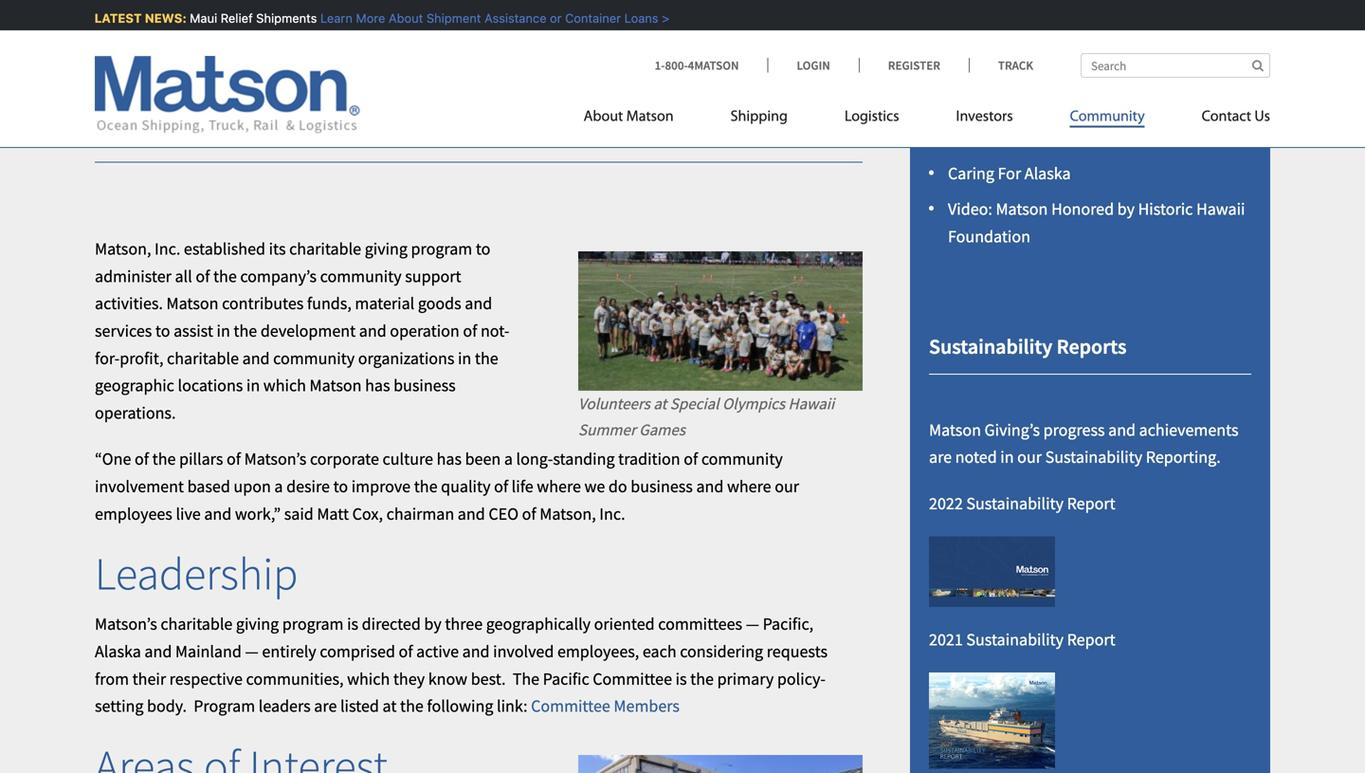 Task type: locate. For each thing, give the bounding box(es) containing it.
0 horizontal spatial giving
[[236, 613, 279, 635]]

in right assist
[[217, 320, 230, 341]]

giving inside matson's charitable giving program is directed by three geographically oriented committees — pacific, alaska and mainland — entirely comprised of active and involved employees, each considering requests from their respective communities, which they know best.  the pacific committee is the primary policy- setting body.  program leaders are listed at the following link:
[[236, 613, 279, 635]]

has up quality
[[437, 448, 462, 470]]

1 horizontal spatial which
[[347, 668, 390, 689]]

1 horizontal spatial at
[[654, 394, 667, 414]]

login link
[[768, 57, 859, 73]]

matson down for
[[996, 198, 1049, 220]]

None search field
[[1081, 53, 1271, 78]]

0 horizontal spatial which
[[264, 375, 306, 396]]

community up 'material' at the top left of page
[[320, 266, 402, 287]]

2 where from the left
[[727, 476, 772, 497]]

1 horizontal spatial is
[[676, 668, 687, 689]]

giving up "entirely"
[[236, 613, 279, 635]]

charitable up mainland
[[161, 613, 233, 635]]

active
[[417, 641, 459, 662]]

0 vertical spatial is
[[347, 613, 359, 635]]

0 vertical spatial by
[[1118, 198, 1135, 220]]

shipments up disaster
[[333, 52, 430, 79]]

our right visit
[[814, 91, 839, 112]]

1 vertical spatial are
[[314, 695, 337, 717]]

1 vertical spatial committee
[[531, 695, 611, 717]]

of right pillars
[[227, 448, 241, 470]]

following
[[427, 695, 494, 717]]

shipments
[[252, 11, 313, 25], [333, 52, 430, 79]]

1 vertical spatial about
[[584, 110, 624, 125]]

0 vertical spatial giving
[[365, 238, 408, 260]]

matson's
[[244, 448, 307, 470], [95, 613, 157, 635]]

1 vertical spatial has
[[437, 448, 462, 470]]

committee inside matson's charitable giving program is directed by three geographically oriented committees — pacific, alaska and mainland — entirely comprised of active and involved employees, each considering requests from their respective communities, which they know best.  the pacific committee is the primary policy- setting body.  program leaders are listed at the following link:
[[593, 668, 673, 689]]

of right ceo
[[522, 503, 537, 524]]

has inside the "one of the pillars of matson's corporate culture has been a long-standing tradition of community involvement based upon a desire to improve the quality of life where we do business and where our employees live and work," said matt cox, chairman and ceo of matson, inc.
[[437, 448, 462, 470]]

directed
[[362, 613, 421, 635]]

1 vertical spatial matson's
[[95, 613, 157, 635]]

0 vertical spatial about
[[385, 11, 419, 25]]

in down giving's
[[1001, 446, 1015, 468]]

1 horizontal spatial program
[[411, 238, 473, 260]]

business inside the "one of the pillars of matson's corporate culture has been a long-standing tradition of community involvement based upon a desire to improve the quality of life where we do business and where our employees live and work," said matt cox, chairman and ceo of matson, inc.
[[631, 476, 693, 497]]

entirely
[[262, 641, 317, 662]]

2 vertical spatial community
[[1071, 110, 1145, 125]]

0 horizontal spatial or
[[546, 11, 558, 25]]

2 vertical spatial charitable
[[161, 613, 233, 635]]

0 vertical spatial hawaii
[[1197, 198, 1246, 220]]

which up 'listed' in the bottom left of the page
[[347, 668, 390, 689]]

quality
[[441, 476, 491, 497]]

blue matson logo with ocean, shipping, truck, rail and logistics written beneath it. image
[[95, 56, 360, 134]]

inc. inside 'matson, inc. established its charitable giving program to administer all of the company's community support activities. matson contributes funds, material goods and services to assist in the development and operation of not- for-profit, charitable and community organizations in the geographic locations in which matson has business operations.'
[[155, 238, 181, 260]]

sustainability down noted
[[967, 493, 1064, 514]]

search image
[[1253, 59, 1264, 72]]

— left pacific,
[[746, 613, 760, 635]]

volunteers at special olympics hawaii summer games
[[579, 394, 835, 439]]

relief
[[217, 11, 249, 25], [278, 52, 329, 79], [268, 118, 308, 139]]

1 horizontal spatial to
[[333, 476, 348, 497]]

(guam)
[[1043, 127, 1096, 148]]

culture
[[383, 448, 433, 470]]

at right 'listed' in the bottom left of the page
[[383, 695, 397, 717]]

1 vertical spatial business
[[631, 476, 693, 497]]

1 vertical spatial is
[[676, 668, 687, 689]]

is up comprised
[[347, 613, 359, 635]]

community
[[320, 266, 402, 287], [273, 347, 355, 369], [702, 448, 783, 470]]

0 vertical spatial committee
[[593, 668, 673, 689]]

sustainability inside the matson giving's progress and achievements are noted in our sustainability reporting.
[[1046, 446, 1143, 468]]

1 vertical spatial or
[[603, 91, 618, 112]]

1 vertical spatial a
[[275, 476, 283, 497]]

0 vertical spatial a
[[504, 448, 513, 470]]

1 horizontal spatial by
[[1118, 198, 1135, 220]]

community up track 'link'
[[949, 19, 1032, 40]]

about
[[385, 11, 419, 25], [584, 110, 624, 125]]

our down giving's
[[1018, 446, 1042, 468]]

of up involvement
[[135, 448, 149, 470]]

0 vertical spatial at
[[654, 394, 667, 414]]

support
[[405, 266, 462, 287]]

best.
[[471, 668, 506, 689]]

giving inside 'matson, inc. established its charitable giving program to administer all of the company's community support activities. matson contributes funds, material goods and services to assist in the development and operation of not- for-profit, charitable and community organizations in the geographic locations in which matson has business operations.'
[[365, 238, 408, 260]]

1 horizontal spatial hawaii
[[1197, 198, 1246, 220]]

of down 'games'
[[684, 448, 698, 470]]

to left assist
[[155, 320, 170, 341]]

is down each
[[676, 668, 687, 689]]

matson giving's progress and achievements are noted in our sustainability reporting. link
[[930, 419, 1239, 468]]

of
[[196, 266, 210, 287], [463, 320, 477, 341], [135, 448, 149, 470], [227, 448, 241, 470], [684, 448, 698, 470], [494, 476, 508, 497], [522, 503, 537, 524], [399, 641, 413, 662]]

giving
[[365, 238, 408, 260], [236, 613, 279, 635]]

mainland
[[175, 641, 242, 662]]

shipment
[[455, 91, 523, 112]]

relief
[[415, 91, 452, 112]]

0 vertical spatial which
[[264, 375, 306, 396]]

1 horizontal spatial or
[[603, 91, 618, 112]]

0 vertical spatial inc.
[[155, 238, 181, 260]]

0 vertical spatial business
[[394, 375, 456, 396]]

business down the "tradition"
[[631, 476, 693, 497]]

sustainability right 2021
[[967, 629, 1064, 650]]

a right been
[[504, 448, 513, 470]]

has inside 'matson, inc. established its charitable giving program to administer all of the company's community support activities. matson contributes funds, material goods and services to assist in the development and operation of not- for-profit, charitable and community organizations in the geographic locations in which matson has business operations.'
[[365, 375, 390, 396]]

0 vertical spatial or
[[546, 11, 558, 25]]

their
[[132, 668, 166, 689]]

matson, up administer
[[95, 238, 151, 260]]

0 horizontal spatial program
[[282, 613, 344, 635]]

1 vertical spatial at
[[383, 695, 397, 717]]

0 vertical spatial our
[[814, 91, 839, 112]]

at up 'games'
[[654, 394, 667, 414]]

1 horizontal spatial alaska
[[1025, 163, 1071, 184]]

matson
[[627, 110, 674, 125], [996, 198, 1049, 220], [166, 293, 219, 314], [310, 375, 362, 396], [930, 419, 982, 441]]

by up 'active'
[[424, 613, 442, 635]]

inc. down do
[[600, 503, 626, 524]]

1 vertical spatial which
[[347, 668, 390, 689]]

2 vertical spatial to
[[333, 476, 348, 497]]

pacific
[[543, 668, 590, 689]]

0 horizontal spatial where
[[537, 476, 581, 497]]

—
[[746, 613, 760, 635], [245, 641, 259, 662]]

charitable inside matson's charitable giving program is directed by three geographically oriented committees — pacific, alaska and mainland — entirely comprised of active and involved employees, each considering requests from their respective communities, which they know best.  the pacific committee is the primary policy- setting body.  program leaders are listed at the following link:
[[161, 613, 233, 635]]

are left 'listed' in the bottom left of the page
[[314, 695, 337, 717]]

program
[[194, 695, 255, 717]]

funds,
[[307, 293, 352, 314]]

1 horizontal spatial where
[[727, 476, 772, 497]]

alaska right for
[[1025, 163, 1071, 184]]

its
[[269, 238, 286, 260]]

a right upon
[[275, 476, 283, 497]]

operations.
[[95, 402, 176, 423]]

1 horizontal spatial shipments
[[333, 52, 430, 79]]

2 horizontal spatial our
[[1018, 446, 1042, 468]]

1 horizontal spatial inc.
[[600, 503, 626, 524]]

red circle with white cross in the middle image
[[95, 53, 183, 142]]

in the community
[[949, 55, 1080, 76]]

are left noted
[[930, 446, 952, 468]]

0 vertical spatial —
[[746, 613, 760, 635]]

progress
[[1044, 419, 1106, 441]]

charitable up locations
[[167, 347, 239, 369]]

1 vertical spatial program
[[282, 613, 344, 635]]

committee members link
[[531, 695, 680, 717]]

locations
[[178, 375, 243, 396]]

hawaii inside video: matson honored by historic hawaii foundation
[[1197, 198, 1246, 220]]

Search search field
[[1081, 53, 1271, 78]]

relief right news: at the top left
[[217, 11, 249, 25]]

0 vertical spatial has
[[365, 375, 390, 396]]

1 horizontal spatial about
[[584, 110, 624, 125]]

shipments left learn
[[252, 11, 313, 25]]

relief down for
[[268, 118, 308, 139]]

matson up noted
[[930, 419, 982, 441]]

maui
[[186, 11, 213, 25], [230, 52, 274, 79], [318, 91, 352, 112], [230, 118, 265, 139]]

activities.
[[95, 293, 163, 314]]

0 vertical spatial are
[[930, 446, 952, 468]]

to inside the "one of the pillars of matson's corporate culture has been a long-standing tradition of community involvement based upon a desire to improve the quality of life where we do business and where our employees live and work," said matt cox, chairman and ceo of matson, inc.
[[333, 476, 348, 497]]

reefer container loan image
[[579, 755, 863, 773]]

committee members
[[531, 695, 680, 717]]

1 vertical spatial hawaii
[[789, 394, 835, 414]]

1 vertical spatial shipments
[[333, 52, 430, 79]]

1 vertical spatial by
[[424, 613, 442, 635]]

investors
[[957, 110, 1014, 125]]

1 vertical spatial alaska
[[95, 641, 141, 662]]

giving
[[1036, 19, 1081, 40]]

1 vertical spatial community
[[996, 55, 1080, 76]]

0 vertical spatial program
[[411, 238, 473, 260]]

0 horizontal spatial is
[[347, 613, 359, 635]]

0 horizontal spatial to
[[155, 320, 170, 341]]

hawaii right olympics
[[789, 394, 835, 414]]

community down "volunteers at special olympics hawaii summer games" on the bottom
[[702, 448, 783, 470]]

1 vertical spatial report
[[1068, 629, 1116, 650]]

1 vertical spatial our
[[1018, 446, 1042, 468]]

reports
[[1057, 334, 1127, 360]]

program up support
[[411, 238, 473, 260]]

not-
[[481, 320, 510, 341]]

work,"
[[235, 503, 281, 524]]

matson's up upon
[[244, 448, 307, 470]]

where left the we
[[537, 476, 581, 497]]

1 horizontal spatial our
[[814, 91, 839, 112]]

policy-
[[778, 668, 826, 689]]

committee down pacific
[[531, 695, 611, 717]]

inc. up all
[[155, 238, 181, 260]]

community
[[949, 19, 1032, 40], [996, 55, 1080, 76], [1071, 110, 1145, 125]]

in right locations
[[247, 375, 260, 396]]

are inside matson's charitable giving program is directed by three geographically oriented committees — pacific, alaska and mainland — entirely comprised of active and involved employees, each considering requests from their respective communities, which they know best.  the pacific committee is the primary policy- setting body.  program leaders are listed at the following link:
[[314, 695, 337, 717]]

0 horizontal spatial business
[[394, 375, 456, 396]]

sustainability reports
[[930, 334, 1127, 360]]

1 vertical spatial giving
[[236, 613, 279, 635]]

which down development
[[264, 375, 306, 396]]

1 report from the top
[[1068, 493, 1116, 514]]

latest
[[91, 11, 138, 25]]

0 horizontal spatial —
[[245, 641, 259, 662]]

hawaii right historic
[[1197, 198, 1246, 220]]

of up they
[[399, 641, 413, 662]]

2 vertical spatial community
[[702, 448, 783, 470]]

0 horizontal spatial are
[[314, 695, 337, 717]]

contact
[[1202, 110, 1252, 125]]

respective
[[169, 668, 243, 689]]

business down organizations
[[394, 375, 456, 396]]

0 horizontal spatial has
[[365, 375, 390, 396]]

1 horizontal spatial matson,
[[540, 503, 596, 524]]

business inside 'matson, inc. established its charitable giving program to administer all of the company's community support activities. matson contributes funds, material goods and services to assist in the development and operation of not- for-profit, charitable and community organizations in the geographic locations in which matson has business operations.'
[[394, 375, 456, 396]]

giving up support
[[365, 238, 408, 260]]

program up "entirely"
[[282, 613, 344, 635]]

maui right news: at the top left
[[186, 11, 213, 25]]

community inside top menu "navigation"
[[1071, 110, 1145, 125]]

to up "not-"
[[476, 238, 491, 260]]

to down corporate at the bottom of page
[[333, 476, 348, 497]]

1 vertical spatial inc.
[[600, 503, 626, 524]]

of left life
[[494, 476, 508, 497]]

long-
[[516, 448, 553, 470]]

sustainability down progress
[[1046, 446, 1143, 468]]

organizations
[[358, 347, 455, 369]]

which
[[264, 375, 306, 396], [347, 668, 390, 689]]

corporate
[[310, 448, 379, 470]]

2022
[[930, 493, 964, 514]]

and up locations
[[242, 347, 270, 369]]

matson giving's progress and achievements are noted in our sustainability reporting.
[[930, 419, 1239, 468]]

sustainability up giving's
[[930, 334, 1053, 360]]

community up 'ka ipu 'aina (hawaii)'
[[996, 55, 1080, 76]]

and right progress
[[1109, 419, 1136, 441]]

matson down development
[[310, 375, 362, 396]]

1 horizontal spatial a
[[504, 448, 513, 470]]

and up their
[[145, 641, 172, 662]]

where down "volunteers at special olympics hawaii summer games" on the bottom
[[727, 476, 772, 497]]

comprised
[[320, 641, 395, 662]]

0 horizontal spatial by
[[424, 613, 442, 635]]

link:
[[497, 695, 528, 717]]

1 horizontal spatial has
[[437, 448, 462, 470]]

2 vertical spatial our
[[775, 476, 800, 497]]

by left historic
[[1118, 198, 1135, 220]]

we
[[585, 476, 605, 497]]

logistics
[[845, 110, 900, 125]]

charitable right its
[[289, 238, 361, 260]]

matson up assist
[[166, 293, 219, 314]]

report
[[1068, 493, 1116, 514], [1068, 629, 1116, 650]]

maui up to
[[230, 52, 274, 79]]

0 vertical spatial report
[[1068, 493, 1116, 514]]

our inside the matson giving's progress and achievements are noted in our sustainability reporting.
[[1018, 446, 1042, 468]]

community down development
[[273, 347, 355, 369]]

4matson
[[688, 57, 739, 73]]

0 vertical spatial relief
[[217, 11, 249, 25]]

0 horizontal spatial our
[[775, 476, 800, 497]]

for-
[[95, 347, 120, 369]]

0 vertical spatial matson,
[[95, 238, 151, 260]]

in
[[217, 320, 230, 341], [458, 347, 472, 369], [247, 375, 260, 396], [1001, 446, 1015, 468]]

community for community giving
[[949, 19, 1032, 40]]

desire
[[287, 476, 330, 497]]

has
[[365, 375, 390, 396], [437, 448, 462, 470]]

"one
[[95, 448, 131, 470]]

matson down 1-
[[627, 110, 674, 125]]

matson, down the we
[[540, 503, 596, 524]]

0 vertical spatial matson's
[[244, 448, 307, 470]]

2 horizontal spatial to
[[476, 238, 491, 260]]

0 vertical spatial charitable
[[289, 238, 361, 260]]

1 horizontal spatial giving
[[365, 238, 408, 260]]

investors link
[[928, 100, 1042, 139]]

0 horizontal spatial matson's
[[95, 613, 157, 635]]

0 horizontal spatial inc.
[[155, 238, 181, 260]]

relief inside to apply for maui disaster relief shipment assistance or container loan, please visit our maui relief page .
[[268, 118, 308, 139]]

alaska up from
[[95, 641, 141, 662]]

based
[[187, 476, 230, 497]]

relief up for
[[278, 52, 329, 79]]

1 horizontal spatial matson's
[[244, 448, 307, 470]]

has down organizations
[[365, 375, 390, 396]]

listed
[[340, 695, 379, 717]]

the
[[213, 266, 237, 287], [234, 320, 257, 341], [475, 347, 499, 369], [152, 448, 176, 470], [414, 476, 438, 497], [691, 668, 714, 689], [400, 695, 424, 717]]

tradition
[[619, 448, 681, 470]]

cox,
[[353, 503, 383, 524]]

800-
[[665, 57, 688, 73]]

improve
[[352, 476, 411, 497]]

1 horizontal spatial —
[[746, 613, 760, 635]]

latest news: maui relief shipments learn more about shipment assistance or container loans >
[[91, 11, 666, 25]]

— left "entirely"
[[245, 641, 259, 662]]

2 report from the top
[[1068, 629, 1116, 650]]

maui down to
[[230, 118, 265, 139]]

community giving link
[[949, 19, 1081, 40]]

2 vertical spatial relief
[[268, 118, 308, 139]]

committee up members
[[593, 668, 673, 689]]

community up the (guam)
[[1071, 110, 1145, 125]]

ka
[[949, 91, 967, 112]]

our down olympics
[[775, 476, 800, 497]]

0 horizontal spatial at
[[383, 695, 397, 717]]

top menu navigation
[[584, 100, 1271, 139]]

or
[[546, 11, 558, 25], [603, 91, 618, 112]]

0 horizontal spatial alaska
[[95, 641, 141, 662]]

0 vertical spatial to
[[476, 238, 491, 260]]

business
[[394, 375, 456, 396], [631, 476, 693, 497]]

0 horizontal spatial hawaii
[[789, 394, 835, 414]]

matson's charitable giving program is directed by three geographically oriented committees — pacific, alaska and mainland — entirely comprised of active and involved employees, each considering requests from their respective communities, which they know best.  the pacific committee is the primary policy- setting body.  program leaders are listed at the following link:
[[95, 613, 828, 717]]

by inside video: matson honored by historic hawaii foundation
[[1118, 198, 1135, 220]]

matson's up from
[[95, 613, 157, 635]]

1 horizontal spatial are
[[930, 446, 952, 468]]



Task type: vqa. For each thing, say whether or not it's contained in the screenshot.
'-'
no



Task type: describe. For each thing, give the bounding box(es) containing it.
in down operation on the top of page
[[458, 347, 472, 369]]

and down 'material' at the top left of page
[[359, 320, 387, 341]]

(hawaii)
[[1035, 91, 1094, 112]]

page
[[312, 118, 347, 139]]

by inside matson's charitable giving program is directed by three geographically oriented committees — pacific, alaska and mainland — entirely comprised of active and involved employees, each considering requests from their respective communities, which they know best.  the pacific committee is the primary policy- setting body.  program leaders are listed at the following link:
[[424, 613, 442, 635]]

chairman
[[387, 503, 455, 524]]

register
[[889, 57, 941, 73]]

i
[[993, 127, 997, 148]]

0 horizontal spatial about
[[385, 11, 419, 25]]

pacific,
[[763, 613, 814, 635]]

report for 2021 sustainability report
[[1068, 629, 1116, 650]]

profit,
[[120, 347, 164, 369]]

1-800-4matson link
[[655, 57, 768, 73]]

matson at special olympics hawaii 2016 image
[[579, 251, 863, 391]]

alaska inside matson's charitable giving program is directed by three geographically oriented committees — pacific, alaska and mainland — entirely comprised of active and involved employees, each considering requests from their respective communities, which they know best.  the pacific committee is the primary policy- setting body.  program leaders are listed at the following link:
[[95, 641, 141, 662]]

they
[[393, 668, 425, 689]]

please
[[732, 91, 778, 112]]

of left "not-"
[[463, 320, 477, 341]]

program inside 'matson, inc. established its charitable giving program to administer all of the company's community support activities. matson contributes funds, material goods and services to assist in the development and operation of not- for-profit, charitable and community organizations in the geographic locations in which matson has business operations.'
[[411, 238, 473, 260]]

three
[[445, 613, 483, 635]]

matson, inside the "one of the pillars of matson's corporate culture has been a long-standing tradition of community involvement based upon a desire to improve the quality of life where we do business and where our employees live and work," said matt cox, chairman and ceo of matson, inc.
[[540, 503, 596, 524]]

learn more about shipment assistance or container loans > link
[[316, 11, 666, 25]]

or inside to apply for maui disaster relief shipment assistance or container loan, please visit our maui relief page .
[[603, 91, 618, 112]]

said
[[284, 503, 314, 524]]

members
[[614, 695, 680, 717]]

the
[[966, 55, 993, 76]]

contact us link
[[1174, 100, 1271, 139]]

caring for alaska link
[[949, 163, 1071, 184]]

at inside matson's charitable giving program is directed by three geographically oriented committees — pacific, alaska and mainland — entirely comprised of active and involved employees, each considering requests from their respective communities, which they know best.  the pacific committee is the primary policy- setting body.  program leaders are listed at the following link:
[[383, 695, 397, 717]]

in the community link
[[949, 55, 1080, 76]]

matson's inside the "one of the pillars of matson's corporate culture has been a long-standing tradition of community involvement based upon a desire to improve the quality of life where we do business and where our employees live and work," said matt cox, chairman and ceo of matson, inc.
[[244, 448, 307, 470]]

report for 2022 sustainability report
[[1068, 493, 1116, 514]]

visit
[[782, 91, 811, 112]]

program inside matson's charitable giving program is directed by three geographically oriented committees — pacific, alaska and mainland — entirely comprised of active and involved employees, each considering requests from their respective communities, which they know best.  the pacific committee is the primary policy- setting body.  program leaders are listed at the following link:
[[282, 613, 344, 635]]

committees
[[659, 613, 743, 635]]

the up involvement
[[152, 448, 176, 470]]

video: matson honored by historic hawaii foundation link
[[949, 198, 1246, 247]]

for
[[294, 91, 314, 112]]

hawaii inside "volunteers at special olympics hawaii summer games"
[[789, 394, 835, 414]]

the down considering
[[691, 668, 714, 689]]

the down they
[[400, 695, 424, 717]]

>
[[658, 11, 666, 25]]

shipment
[[423, 11, 477, 25]]

and down "volunteers at special olympics hawaii summer games" on the bottom
[[697, 476, 724, 497]]

considering
[[680, 641, 764, 662]]

matson inside video: matson honored by historic hawaii foundation
[[996, 198, 1049, 220]]

2021
[[930, 629, 964, 650]]

matson, inside 'matson, inc. established its charitable giving program to administer all of the company's community support activities. matson contributes funds, material goods and services to assist in the development and operation of not- for-profit, charitable and community organizations in the geographic locations in which matson has business operations.'
[[95, 238, 151, 260]]

register link
[[859, 57, 969, 73]]

shipping
[[731, 110, 788, 125]]

and down quality
[[458, 503, 485, 524]]

shipping link
[[703, 100, 817, 139]]

in inside the matson giving's progress and achievements are noted in our sustainability reporting.
[[1001, 446, 1015, 468]]

geographic
[[95, 375, 174, 396]]

0 horizontal spatial shipments
[[252, 11, 313, 25]]

2021 sustainability report
[[930, 629, 1116, 650]]

adahi
[[949, 127, 989, 148]]

our inside the "one of the pillars of matson's corporate culture has been a long-standing tradition of community involvement based upon a desire to improve the quality of life where we do business and where our employees live and work," said matt cox, chairman and ceo of matson, inc.
[[775, 476, 800, 497]]

0 vertical spatial alaska
[[1025, 163, 1071, 184]]

ceo
[[489, 503, 519, 524]]

material
[[355, 293, 415, 314]]

of inside matson's charitable giving program is directed by three geographically oriented committees — pacific, alaska and mainland — entirely comprised of active and involved employees, each considering requests from their respective communities, which they know best.  the pacific committee is the primary policy- setting body.  program leaders are listed at the following link:
[[399, 641, 413, 662]]

been
[[465, 448, 501, 470]]

standing
[[553, 448, 615, 470]]

pillars
[[179, 448, 223, 470]]

and inside the matson giving's progress and achievements are noted in our sustainability reporting.
[[1109, 419, 1136, 441]]

ka ipu 'aina (hawaii)
[[949, 91, 1094, 112]]

inc. inside the "one of the pillars of matson's corporate culture has been a long-standing tradition of community involvement based upon a desire to improve the quality of life where we do business and where our employees live and work," said matt cox, chairman and ceo of matson, inc.
[[600, 503, 626, 524]]

track link
[[969, 57, 1034, 73]]

community for community
[[1071, 110, 1145, 125]]

1 vertical spatial relief
[[278, 52, 329, 79]]

assistance
[[526, 91, 599, 112]]

employees,
[[558, 641, 640, 662]]

development
[[261, 320, 356, 341]]

operation
[[390, 320, 460, 341]]

more
[[352, 11, 381, 25]]

the down contributes
[[234, 320, 257, 341]]

the down established
[[213, 266, 237, 287]]

primary
[[718, 668, 774, 689]]

geographically
[[486, 613, 591, 635]]

each
[[643, 641, 677, 662]]

community inside the "one of the pillars of matson's corporate culture has been a long-standing tradition of community involvement based upon a desire to improve the quality of life where we do business and where our employees live and work," said matt cox, chairman and ceo of matson, inc.
[[702, 448, 783, 470]]

1-
[[655, 57, 665, 73]]

assist
[[174, 320, 213, 341]]

are inside the matson giving's progress and achievements are noted in our sustainability reporting.
[[930, 446, 952, 468]]

and down three in the bottom left of the page
[[463, 641, 490, 662]]

1 where from the left
[[537, 476, 581, 497]]

employees
[[95, 503, 172, 524]]

achievements
[[1140, 419, 1239, 441]]

the down "not-"
[[475, 347, 499, 369]]

contributes
[[222, 293, 304, 314]]

loan,
[[693, 91, 728, 112]]

1 vertical spatial charitable
[[167, 347, 239, 369]]

1 vertical spatial to
[[155, 320, 170, 341]]

0 vertical spatial community
[[320, 266, 402, 287]]

assistance
[[481, 11, 543, 25]]

matson inside the matson giving's progress and achievements are noted in our sustainability reporting.
[[930, 419, 982, 441]]

of right all
[[196, 266, 210, 287]]

which inside matson's charitable giving program is directed by three geographically oriented committees — pacific, alaska and mainland — entirely comprised of active and involved employees, each considering requests from their respective communities, which they know best.  the pacific committee is the primary policy- setting body.  program leaders are listed at the following link:
[[347, 668, 390, 689]]

adahi i tano' (guam) link
[[949, 127, 1096, 148]]

giving's
[[985, 419, 1041, 441]]

all
[[175, 266, 192, 287]]

disaster
[[356, 91, 412, 112]]

2022 sustainability report
[[930, 493, 1116, 514]]

caring
[[949, 163, 995, 184]]

'aina
[[997, 91, 1032, 112]]

ipu
[[970, 91, 994, 112]]

matson inside about matson "link"
[[627, 110, 674, 125]]

and down "based"
[[204, 503, 232, 524]]

live
[[176, 503, 201, 524]]

at inside "volunteers at special olympics hawaii summer games"
[[654, 394, 667, 414]]

communities,
[[246, 668, 344, 689]]

track
[[999, 57, 1034, 73]]

video: matson honored by historic hawaii foundation
[[949, 198, 1246, 247]]

adahi i tano' (guam)
[[949, 127, 1096, 148]]

1 vertical spatial community
[[273, 347, 355, 369]]

maui relief page link
[[230, 118, 347, 139]]

for
[[998, 163, 1022, 184]]

about inside "link"
[[584, 110, 624, 125]]

the up chairman
[[414, 476, 438, 497]]

maui up page
[[318, 91, 352, 112]]

matt
[[317, 503, 349, 524]]

community giving
[[949, 19, 1081, 40]]

in
[[949, 55, 962, 76]]

1 vertical spatial —
[[245, 641, 259, 662]]

and up "not-"
[[465, 293, 493, 314]]

our inside to apply for maui disaster relief shipment assistance or container loan, please visit our maui relief page .
[[814, 91, 839, 112]]

games
[[640, 420, 686, 439]]

do
[[609, 476, 628, 497]]

matson's inside matson's charitable giving program is directed by three geographically oriented committees — pacific, alaska and mainland — entirely comprised of active and involved employees, each considering requests from their respective communities, which they know best.  the pacific committee is the primary policy- setting body.  program leaders are listed at the following link:
[[95, 613, 157, 635]]

reporting.
[[1147, 446, 1221, 468]]

apply
[[251, 91, 291, 112]]

leadership
[[95, 545, 298, 602]]

which inside 'matson, inc. established its charitable giving program to administer all of the company's community support activities. matson contributes funds, material goods and services to assist in the development and operation of not- for-profit, charitable and community organizations in the geographic locations in which matson has business operations.'
[[264, 375, 306, 396]]

requests
[[767, 641, 828, 662]]

0 horizontal spatial a
[[275, 476, 283, 497]]



